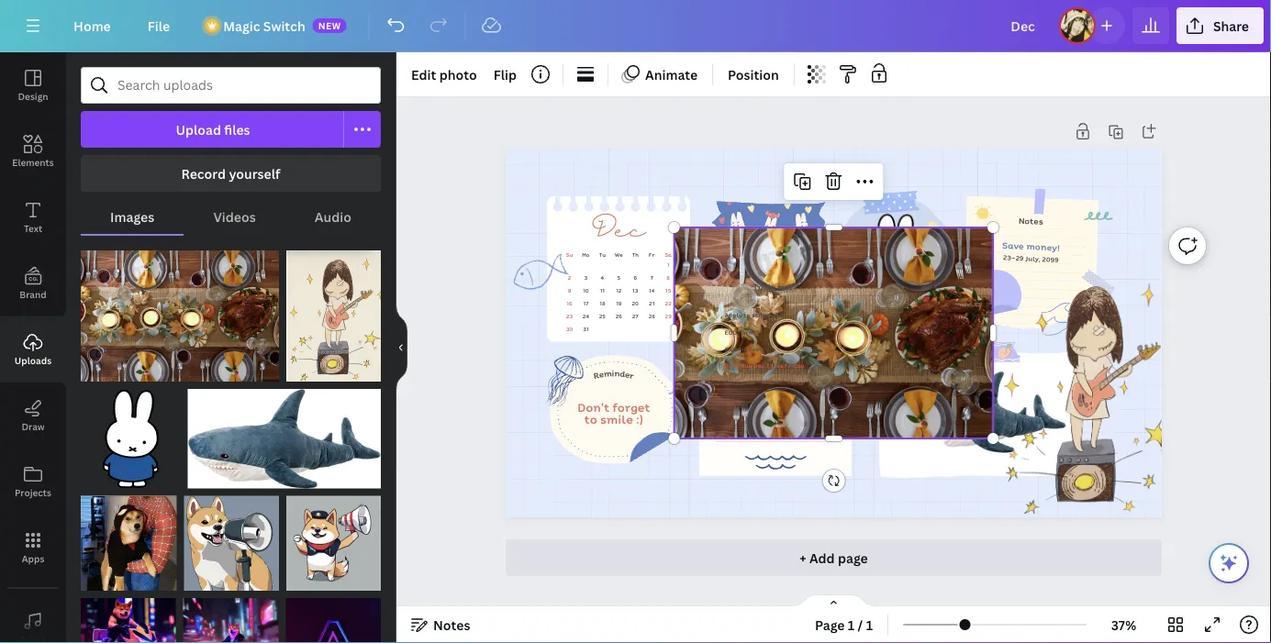 Task type: vqa. For each thing, say whether or not it's contained in the screenshot.
Search search field
no



Task type: locate. For each thing, give the bounding box(es) containing it.
su 9 23 2 16 30
[[566, 251, 573, 333]]

0 horizontal spatial dec
[[592, 216, 646, 248]]

brand
[[20, 288, 47, 301]]

18
[[600, 299, 605, 307]]

e right the n
[[624, 368, 632, 381]]

1 horizontal spatial to
[[744, 310, 751, 319]]

i
[[612, 367, 615, 380]]

29
[[1016, 253, 1024, 263], [665, 312, 672, 320]]

add
[[810, 549, 835, 567]]

we
[[615, 251, 623, 259]]

videos
[[213, 208, 256, 225]]

due
[[741, 361, 752, 370]]

th
[[632, 251, 639, 259]]

1 vertical spatial to
[[585, 410, 598, 428]]

1 e from the left
[[598, 368, 605, 381]]

apply to schools! eod form
[[725, 310, 778, 337]]

th 13 27 6 20
[[632, 251, 639, 320]]

0 horizontal spatial notes
[[433, 616, 470, 634]]

+ add page button
[[506, 540, 1162, 576]]

29 left july,
[[1016, 253, 1024, 263]]

0 horizontal spatial e
[[598, 368, 605, 381]]

29 inside save money! 23-29 july, 2099
[[1016, 253, 1024, 263]]

record yourself button
[[81, 155, 381, 192]]

1 horizontal spatial apps
[[968, 366, 989, 379]]

e left "i"
[[598, 368, 605, 381]]

rent
[[725, 361, 739, 370]]

upload files
[[176, 121, 250, 138]]

text
[[24, 222, 42, 235]]

1
[[667, 261, 670, 269], [848, 616, 855, 634], [866, 616, 873, 634]]

save
[[1002, 238, 1025, 253]]

28
[[649, 312, 655, 320]]

0 horizontal spatial 29
[[665, 312, 672, 320]]

dec up we
[[592, 216, 646, 248]]

design button
[[0, 52, 66, 118]]

file button
[[133, 7, 185, 44]]

d
[[619, 367, 626, 380]]

elements
[[12, 156, 54, 168]]

cute pastel hand drawn doodle line image
[[678, 221, 707, 248]]

1 horizontal spatial 29
[[1016, 253, 1024, 263]]

1 vertical spatial 29
[[665, 312, 672, 320]]

0 vertical spatial dec
[[592, 216, 646, 248]]

side panel tab list
[[0, 52, 66, 643]]

apps
[[968, 366, 989, 379], [22, 553, 44, 565]]

17
[[583, 299, 589, 307]]

tu
[[599, 251, 606, 259]]

29 inside sa 1 15 29 8 22
[[665, 312, 672, 320]]

position button
[[721, 60, 786, 89]]

1 vertical spatial dec
[[754, 361, 765, 370]]

fish doodle line art. sea life decoration.hand drawn fish. fish chalk line art. image
[[509, 250, 571, 296]]

/
[[858, 616, 863, 634]]

sa 1 15 29 8 22
[[665, 251, 672, 320]]

animate button
[[616, 60, 705, 89]]

n
[[614, 367, 620, 380]]

23
[[566, 312, 573, 320]]

1 horizontal spatial 1
[[848, 616, 855, 634]]

29 for money!
[[1016, 253, 1024, 263]]

edit photo
[[411, 66, 477, 83]]

1 left / on the right bottom of page
[[848, 616, 855, 634]]

0 vertical spatial apps
[[968, 366, 989, 379]]

submit
[[725, 344, 747, 353]]

save money! 23-29 july, 2099
[[1002, 238, 1061, 265]]

15
[[666, 287, 671, 295]]

29 down 22
[[665, 312, 672, 320]]

r e m i n d e r
[[592, 367, 636, 382]]

5
[[617, 274, 621, 282]]

0 vertical spatial 29
[[1016, 253, 1024, 263]]

mo
[[582, 251, 590, 259]]

1 for sa
[[667, 261, 670, 269]]

1 down sa
[[667, 261, 670, 269]]

0 horizontal spatial 1
[[667, 261, 670, 269]]

29 for 1
[[665, 312, 672, 320]]

elements button
[[0, 118, 66, 185]]

audio
[[315, 208, 351, 225]]

e
[[598, 368, 605, 381], [624, 368, 632, 381]]

0 vertical spatial notes
[[1019, 214, 1044, 228]]

sea wave linear image
[[1042, 302, 1081, 335]]

notes
[[1019, 214, 1044, 228], [433, 616, 470, 634]]

main menu bar
[[0, 0, 1271, 52]]

to
[[753, 280, 764, 293]]

photo
[[439, 66, 477, 83]]

dec inside submit design rent due dec 1, this friday
[[754, 361, 765, 370]]

dec left 1, on the bottom of the page
[[754, 361, 765, 370]]

9
[[568, 287, 571, 295]]

1 vertical spatial notes
[[433, 616, 470, 634]]

submit design rent due dec 1, this friday
[[725, 344, 804, 370]]

fr
[[649, 251, 655, 259]]

magic switch
[[223, 17, 305, 34]]

animate
[[645, 66, 698, 83]]

videos button
[[184, 199, 285, 234]]

22
[[665, 299, 672, 307]]

11
[[600, 287, 605, 295]]

1 vertical spatial apps
[[22, 553, 44, 565]]

uploads button
[[0, 317, 66, 383]]

0 horizontal spatial apps
[[22, 553, 44, 565]]

0 horizontal spatial to
[[585, 410, 598, 428]]

design
[[748, 344, 769, 353]]

0 vertical spatial to
[[744, 310, 751, 319]]

1 inside sa 1 15 29 8 22
[[667, 261, 670, 269]]

10
[[583, 287, 589, 295]]

group
[[81, 240, 279, 382], [286, 240, 381, 382], [81, 378, 180, 489], [188, 378, 381, 489], [81, 485, 177, 591], [184, 485, 279, 591], [286, 485, 381, 591], [81, 587, 176, 643], [183, 587, 278, 643], [286, 587, 381, 643]]

show pages image
[[790, 594, 878, 609]]

images button
[[81, 199, 184, 234]]

position
[[728, 66, 779, 83]]

1 horizontal spatial dec
[[754, 361, 765, 370]]

4
[[601, 274, 604, 282]]

to right apply at the right top of the page
[[744, 310, 751, 319]]

uploads
[[15, 354, 52, 367]]

projects button
[[0, 449, 66, 515]]

to left smile on the left
[[585, 410, 598, 428]]

1 right / on the right bottom of page
[[866, 616, 873, 634]]

12
[[616, 287, 622, 295]]

1 horizontal spatial e
[[624, 368, 632, 381]]

37% button
[[1094, 610, 1154, 640]]



Task type: describe. For each thing, give the bounding box(es) containing it.
share
[[1213, 17, 1249, 34]]

16
[[567, 299, 573, 307]]

+
[[800, 549, 806, 567]]

don't forget to smile :)
[[578, 399, 650, 428]]

apply
[[725, 310, 743, 319]]

8
[[667, 274, 670, 282]]

text button
[[0, 185, 66, 251]]

13
[[633, 287, 638, 295]]

sea waves  icon image
[[745, 455, 807, 470]]

r
[[629, 369, 636, 382]]

2099
[[1042, 254, 1059, 265]]

30
[[566, 325, 573, 333]]

24
[[583, 312, 589, 320]]

r
[[592, 369, 601, 382]]

this
[[772, 361, 783, 370]]

to inside "apply to schools! eod form"
[[744, 310, 751, 319]]

magic
[[223, 17, 260, 34]]

7
[[651, 274, 654, 282]]

14
[[649, 287, 655, 295]]

+ add page
[[800, 549, 868, 567]]

su
[[566, 251, 573, 259]]

25
[[599, 312, 606, 320]]

edit
[[411, 66, 436, 83]]

record
[[181, 165, 226, 182]]

26
[[616, 312, 622, 320]]

projects
[[15, 487, 51, 499]]

canva assistant image
[[1218, 553, 1240, 575]]

eod
[[725, 328, 737, 337]]

apps inside button
[[22, 553, 44, 565]]

notes button
[[404, 610, 478, 640]]

sa
[[665, 251, 672, 259]]

form
[[739, 328, 755, 337]]

1 for page
[[848, 616, 855, 634]]

23-
[[1003, 252, 1016, 263]]

notes inside button
[[433, 616, 470, 634]]

Design title text field
[[996, 7, 1052, 44]]

page
[[838, 549, 868, 567]]

brand button
[[0, 251, 66, 317]]

list
[[778, 280, 793, 293]]

upload
[[176, 121, 221, 138]]

audio button
[[285, 199, 381, 234]]

friday
[[785, 361, 804, 370]]

we 12 26 5 19
[[615, 251, 623, 320]]

flip
[[494, 66, 517, 83]]

share button
[[1177, 7, 1264, 44]]

:)
[[636, 410, 644, 428]]

july,
[[1025, 253, 1041, 264]]

1,
[[766, 361, 770, 370]]

10 24 3 17 31
[[583, 274, 589, 333]]

Search uploads search field
[[117, 68, 369, 103]]

upload files button
[[81, 111, 344, 148]]

edit photo button
[[404, 60, 484, 89]]

21
[[649, 299, 655, 307]]

yourself
[[229, 165, 280, 182]]

1 horizontal spatial notes
[[1019, 214, 1044, 228]]

hide image
[[396, 304, 408, 392]]

home
[[73, 17, 111, 34]]

m
[[604, 367, 613, 380]]

draw button
[[0, 383, 66, 449]]

jellyfish doodle line art image
[[531, 352, 592, 413]]

2 e from the left
[[624, 368, 632, 381]]

to inside don't forget to smile :)
[[585, 410, 598, 428]]

files
[[224, 121, 250, 138]]

page
[[815, 616, 845, 634]]

19
[[616, 299, 622, 307]]

tu 11 25 4 18
[[599, 251, 606, 320]]

do
[[766, 280, 776, 293]]

draw
[[21, 420, 45, 433]]

money!
[[1026, 239, 1061, 254]]

switch
[[263, 17, 305, 34]]

record yourself
[[181, 165, 280, 182]]

file
[[148, 17, 170, 34]]

images
[[110, 208, 154, 225]]

fr 14 28 7 21
[[649, 251, 655, 320]]

2 horizontal spatial 1
[[866, 616, 873, 634]]

flip button
[[486, 60, 524, 89]]

31
[[583, 325, 589, 333]]

27
[[632, 312, 639, 320]]

2
[[568, 274, 571, 282]]

new
[[318, 19, 341, 32]]



